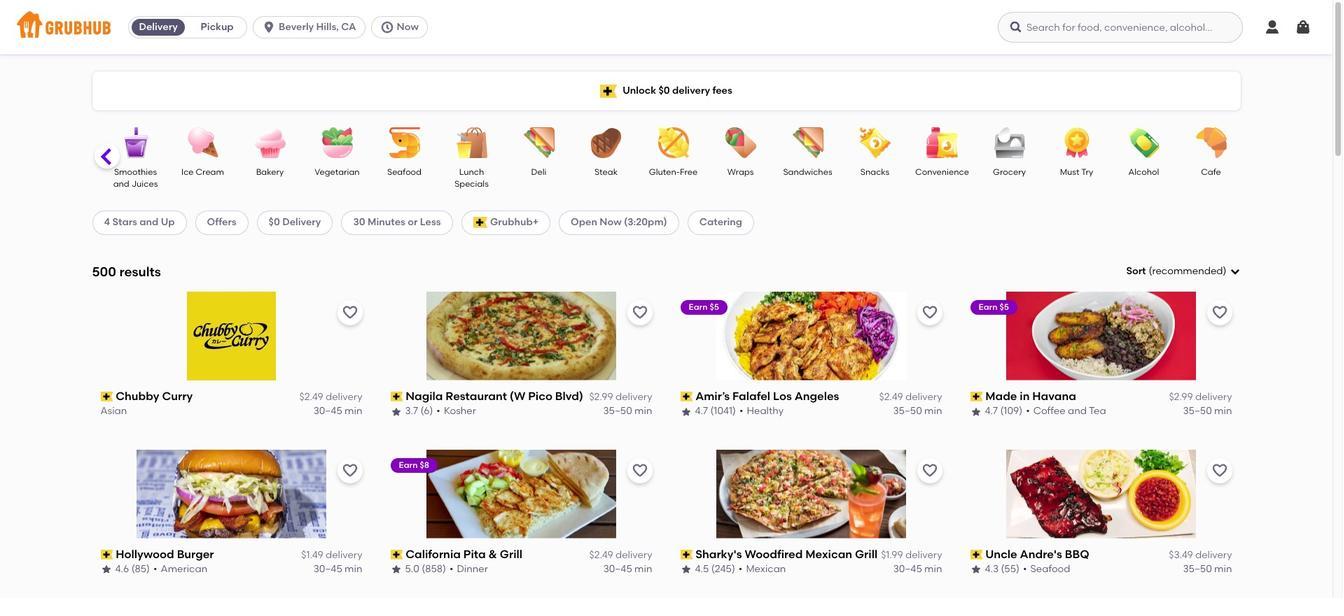 Task type: vqa. For each thing, say whether or not it's contained in the screenshot.
3 button
no



Task type: locate. For each thing, give the bounding box(es) containing it.
grubhub+
[[490, 217, 539, 229]]

grubhub plus flag logo image
[[600, 84, 617, 98], [473, 217, 487, 229]]

chubby curry logo image
[[187, 292, 276, 381]]

0 horizontal spatial mexican
[[746, 564, 786, 576]]

(3:20pm)
[[624, 217, 667, 229]]

• down made in havana
[[1026, 406, 1030, 418]]

and
[[113, 180, 129, 189], [140, 217, 159, 229], [1068, 406, 1087, 418]]

svg image
[[380, 20, 394, 34], [1009, 20, 1023, 34], [1230, 266, 1241, 278]]

0 horizontal spatial and
[[113, 180, 129, 189]]

• seafood
[[1023, 564, 1071, 576]]

35–50
[[603, 406, 632, 418], [893, 406, 922, 418], [1183, 406, 1212, 418], [1183, 564, 1212, 576]]

&
[[489, 548, 497, 562]]

subscription pass image left uncle
[[971, 551, 983, 560]]

star icon image left 4.5
[[681, 565, 692, 576]]

1 4.7 from the left
[[695, 406, 708, 418]]

deli image
[[515, 127, 564, 158]]

$0 right unlock on the left
[[659, 85, 670, 97]]

now right the open at left
[[600, 217, 622, 229]]

4 stars and up
[[104, 217, 175, 229]]

2 horizontal spatial subscription pass image
[[971, 551, 983, 560]]

stars
[[112, 217, 137, 229]]

1 vertical spatial seafood
[[1031, 564, 1071, 576]]

• right (245)
[[739, 564, 743, 576]]

1 horizontal spatial earn
[[689, 302, 708, 312]]

subscription pass image for california pita & grill
[[391, 551, 403, 560]]

now inside button
[[397, 21, 419, 33]]

30–45
[[314, 406, 342, 418], [314, 564, 342, 576], [604, 564, 632, 576], [894, 564, 922, 576]]

deli
[[531, 167, 547, 177]]

1 horizontal spatial $2.99
[[1169, 392, 1193, 404]]

havana
[[1033, 390, 1077, 403]]

2 $2.99 from the left
[[1169, 392, 1193, 404]]

blvd)
[[555, 390, 584, 403]]

1 horizontal spatial seafood
[[1031, 564, 1071, 576]]

1 horizontal spatial 4.7
[[985, 406, 998, 418]]

smoothies and juices image
[[111, 127, 160, 158]]

subscription pass image left amir's
[[681, 392, 693, 402]]

grubhub plus flag logo image left unlock on the left
[[600, 84, 617, 98]]

and for 4
[[140, 217, 159, 229]]

and left tea
[[1068, 406, 1087, 418]]

subscription pass image for nagila restaurant (w pico blvd)
[[391, 392, 403, 402]]

$2.99
[[589, 392, 613, 404], [1169, 392, 1193, 404]]

uncle andre's bbq
[[986, 548, 1090, 562]]

(245)
[[712, 564, 735, 576]]

(6)
[[421, 406, 433, 418]]

sharky's woodfired mexican grill
[[696, 548, 878, 562]]

0 horizontal spatial delivery
[[139, 21, 178, 33]]

2 horizontal spatial earn
[[979, 302, 998, 312]]

3.7
[[405, 406, 418, 418]]

delivery for mexican
[[906, 550, 943, 562]]

4.6 (85)
[[115, 564, 150, 576]]

mexican
[[806, 548, 853, 562], [746, 564, 786, 576]]

mexican right woodfired
[[806, 548, 853, 562]]

$2.99 delivery for nagila restaurant (w pico blvd)
[[589, 392, 653, 404]]

delivery
[[672, 85, 710, 97], [326, 392, 363, 404], [616, 392, 653, 404], [906, 392, 943, 404], [1196, 392, 1233, 404], [326, 550, 363, 562], [616, 550, 653, 562], [906, 550, 943, 562], [1196, 550, 1233, 562]]

• for sharky's
[[739, 564, 743, 576]]

gluten-
[[649, 167, 680, 177]]

pickup button
[[188, 16, 247, 39]]

0 horizontal spatial svg image
[[380, 20, 394, 34]]

convenience
[[916, 167, 969, 177]]

delivery button
[[129, 16, 188, 39]]

1 earn $5 from the left
[[689, 302, 719, 312]]

and for •
[[1068, 406, 1087, 418]]

4.7
[[695, 406, 708, 418], [985, 406, 998, 418]]

earn $8
[[399, 461, 429, 470]]

1 horizontal spatial $2.99 delivery
[[1169, 392, 1233, 404]]

steak image
[[582, 127, 631, 158]]

nagila restaurant (w pico blvd)
[[406, 390, 584, 403]]

0 horizontal spatial $2.49
[[299, 392, 323, 404]]

• down the falafel
[[740, 406, 744, 418]]

subscription pass image left 'california'
[[391, 551, 403, 560]]

star icon image for uncle andre's bbq
[[971, 565, 982, 576]]

pita
[[464, 548, 486, 562]]

1 horizontal spatial svg image
[[1264, 19, 1281, 36]]

ice cream image
[[178, 127, 227, 158]]

$1.99 delivery
[[881, 550, 943, 562]]

0 vertical spatial delivery
[[139, 21, 178, 33]]

(55)
[[1001, 564, 1020, 576]]

catering
[[700, 217, 743, 229]]

grocery image
[[985, 127, 1034, 158]]

try
[[1082, 167, 1094, 177]]

subscription pass image for amir's falafel los angeles
[[681, 392, 693, 402]]

kosher
[[444, 406, 476, 418]]

ice cream
[[181, 167, 224, 177]]

save this restaurant image
[[341, 305, 358, 321], [631, 305, 648, 321], [921, 305, 938, 321], [341, 463, 358, 480], [631, 463, 648, 480]]

star icon image left the 4.6
[[101, 565, 112, 576]]

1 vertical spatial now
[[600, 217, 622, 229]]

svg image inside 'now' button
[[380, 20, 394, 34]]

subscription pass image left nagila
[[391, 392, 403, 402]]

star icon image for hollywood burger
[[101, 565, 112, 576]]

1 horizontal spatial $5
[[1000, 302, 1009, 312]]

burger
[[177, 548, 214, 562]]

grill right &
[[500, 548, 523, 562]]

2 vertical spatial and
[[1068, 406, 1087, 418]]

$1.99
[[881, 550, 903, 562]]

nagila
[[406, 390, 443, 403]]

1 horizontal spatial grill
[[855, 548, 878, 562]]

nagila restaurant (w pico blvd) logo image
[[427, 292, 616, 381]]

0 horizontal spatial now
[[397, 21, 419, 33]]

2 horizontal spatial $2.49 delivery
[[879, 392, 943, 404]]

delivery for &
[[616, 550, 653, 562]]

30–45 min
[[314, 406, 363, 418], [314, 564, 363, 576], [604, 564, 653, 576], [894, 564, 943, 576]]

30–45 for sharky's woodfired mexican grill
[[894, 564, 922, 576]]

4
[[104, 217, 110, 229]]

seafood image
[[380, 127, 429, 158]]

0 horizontal spatial $2.99
[[589, 392, 613, 404]]

1 horizontal spatial and
[[140, 217, 159, 229]]

0 horizontal spatial svg image
[[262, 20, 276, 34]]

1 vertical spatial and
[[140, 217, 159, 229]]

2 4.7 from the left
[[985, 406, 998, 418]]

less
[[420, 217, 441, 229]]

falafel
[[733, 390, 771, 403]]

hollywood burger
[[116, 548, 214, 562]]

snacks image
[[851, 127, 900, 158]]

earn for california pita & grill
[[399, 461, 418, 470]]

los
[[773, 390, 792, 403]]

0 vertical spatial now
[[397, 21, 419, 33]]

star icon image for amir's falafel los angeles
[[681, 407, 692, 418]]

2 $2.99 delivery from the left
[[1169, 392, 1233, 404]]

earn $5
[[689, 302, 719, 312], [979, 302, 1009, 312]]

5.0 (858)
[[405, 564, 446, 576]]

0 vertical spatial grubhub plus flag logo image
[[600, 84, 617, 98]]

0 vertical spatial and
[[113, 180, 129, 189]]

lunch specials
[[455, 167, 489, 189]]

grill left $1.99
[[855, 548, 878, 562]]

made in havana logo image
[[1007, 292, 1196, 381]]

subscription pass image left hollywood
[[101, 551, 113, 560]]

2 grill from the left
[[855, 548, 878, 562]]

2 horizontal spatial and
[[1068, 406, 1087, 418]]

1 grill from the left
[[500, 548, 523, 562]]

save this restaurant image for hollywood burger
[[341, 463, 358, 480]]

cafe
[[1201, 167, 1222, 177]]

grubhub plus flag logo image for grubhub+
[[473, 217, 487, 229]]

0 horizontal spatial grill
[[500, 548, 523, 562]]

1 vertical spatial grubhub plus flag logo image
[[473, 217, 487, 229]]

(
[[1149, 266, 1153, 277]]

gluten free image
[[649, 127, 698, 158]]

1 $2.99 delivery from the left
[[589, 392, 653, 404]]

save this restaurant image for sharky's woodfired mexican grill
[[921, 463, 938, 480]]

• right (85)
[[153, 564, 157, 576]]

30–45 min for chubby curry
[[314, 406, 363, 418]]

35–50 min for amir's falafel los angeles
[[893, 406, 943, 418]]

1 horizontal spatial earn $5
[[979, 302, 1009, 312]]

main navigation navigation
[[0, 0, 1333, 55]]

mexican down woodfired
[[746, 564, 786, 576]]

subscription pass image left sharky's
[[681, 551, 693, 560]]

1 horizontal spatial $2.49 delivery
[[589, 550, 653, 562]]

$0
[[659, 85, 670, 97], [269, 217, 280, 229]]

1 horizontal spatial now
[[600, 217, 622, 229]]

grubhub plus flag logo image for unlock $0 delivery fees
[[600, 84, 617, 98]]

1 vertical spatial $0
[[269, 217, 280, 229]]

)
[[1223, 266, 1227, 277]]

subscription pass image
[[101, 392, 113, 402], [391, 392, 403, 402], [971, 392, 983, 402], [391, 551, 403, 560], [681, 551, 693, 560]]

uncle andre's bbq logo image
[[1007, 450, 1196, 539]]

30–45 min for california pita & grill
[[604, 564, 653, 576]]

grill
[[500, 548, 523, 562], [855, 548, 878, 562]]

subscription pass image
[[681, 392, 693, 402], [101, 551, 113, 560], [971, 551, 983, 560]]

4.6
[[115, 564, 129, 576]]

35–50 for uncle andre's bbq
[[1183, 564, 1212, 576]]

$2.49 delivery for california pita & grill
[[589, 550, 653, 562]]

vegetarian image
[[313, 127, 362, 158]]

cafe image
[[1187, 127, 1236, 158]]

$2.49 for amir's falafel los angeles
[[879, 392, 903, 404]]

sort ( recommended )
[[1127, 266, 1227, 277]]

2 $5 from the left
[[1000, 302, 1009, 312]]

grill for california pita & grill
[[500, 548, 523, 562]]

grubhub plus flag logo image left grubhub+
[[473, 217, 487, 229]]

(1041)
[[711, 406, 736, 418]]

open now (3:20pm)
[[571, 217, 667, 229]]

delivery left the pickup
[[139, 21, 178, 33]]

• kosher
[[437, 406, 476, 418]]

0 horizontal spatial $5
[[710, 302, 719, 312]]

min for nagila restaurant (w pico blvd)
[[635, 406, 653, 418]]

0 horizontal spatial earn
[[399, 461, 418, 470]]

30–45 min for hollywood burger
[[314, 564, 363, 576]]

sharky's
[[696, 548, 742, 562]]

and down smoothies
[[113, 180, 129, 189]]

and left up
[[140, 217, 159, 229]]

seafood down seafood image
[[387, 167, 422, 177]]

star icon image
[[391, 407, 402, 418], [681, 407, 692, 418], [971, 407, 982, 418], [101, 565, 112, 576], [391, 565, 402, 576], [681, 565, 692, 576], [971, 565, 982, 576]]

delivery left 30
[[282, 217, 321, 229]]

$2.49
[[299, 392, 323, 404], [879, 392, 903, 404], [589, 550, 613, 562]]

1 $2.99 from the left
[[589, 392, 613, 404]]

• dinner
[[450, 564, 488, 576]]

subscription pass image for hollywood burger
[[101, 551, 113, 560]]

• mexican
[[739, 564, 786, 576]]

1 horizontal spatial grubhub plus flag logo image
[[600, 84, 617, 98]]

min for uncle andre's bbq
[[1215, 564, 1233, 576]]

0 horizontal spatial grubhub plus flag logo image
[[473, 217, 487, 229]]

seafood down andre's
[[1031, 564, 1071, 576]]

1 horizontal spatial $0
[[659, 85, 670, 97]]

None field
[[1127, 265, 1241, 279]]

star icon image for sharky's woodfired mexican grill
[[681, 565, 692, 576]]

0 horizontal spatial $2.99 delivery
[[589, 392, 653, 404]]

$0 delivery
[[269, 217, 321, 229]]

gluten-free
[[649, 167, 698, 177]]

1 horizontal spatial subscription pass image
[[681, 392, 693, 402]]

1 vertical spatial mexican
[[746, 564, 786, 576]]

1 horizontal spatial mexican
[[806, 548, 853, 562]]

4.7 down amir's
[[695, 406, 708, 418]]

star icon image left 4.7 (109)
[[971, 407, 982, 418]]

• right (55)
[[1023, 564, 1027, 576]]

smoothies and juices
[[113, 167, 158, 189]]

• for made
[[1026, 406, 1030, 418]]

grocery
[[993, 167, 1026, 177]]

$1.49
[[301, 550, 323, 562]]

star icon image left 3.7
[[391, 407, 402, 418]]

save this restaurant image for chubby curry
[[341, 305, 358, 321]]

1 horizontal spatial $2.49
[[589, 550, 613, 562]]

tea
[[1089, 406, 1107, 418]]

dinner
[[457, 564, 488, 576]]

35–50 min
[[603, 406, 653, 418], [893, 406, 943, 418], [1183, 406, 1233, 418], [1183, 564, 1233, 576]]

• for nagila
[[437, 406, 441, 418]]

delivery for havana
[[1196, 392, 1233, 404]]

0 horizontal spatial subscription pass image
[[101, 551, 113, 560]]

min for california pita & grill
[[635, 564, 653, 576]]

subscription pass image up asian
[[101, 392, 113, 402]]

star icon image for california pita & grill
[[391, 565, 402, 576]]

0 horizontal spatial earn $5
[[689, 302, 719, 312]]

0 horizontal spatial seafood
[[387, 167, 422, 177]]

now right the ca
[[397, 21, 419, 33]]

4.3 (55)
[[985, 564, 1020, 576]]

1 $5 from the left
[[710, 302, 719, 312]]

• for uncle
[[1023, 564, 1027, 576]]

• right (6)
[[437, 406, 441, 418]]

35–50 for amir's falafel los angeles
[[893, 406, 922, 418]]

• for amir's
[[740, 406, 744, 418]]

min for chubby curry
[[345, 406, 363, 418]]

made
[[986, 390, 1017, 403]]

subscription pass image left made
[[971, 392, 983, 402]]

Search for food, convenience, alcohol... search field
[[998, 12, 1243, 43]]

4.5 (245)
[[695, 564, 735, 576]]

svg image
[[1264, 19, 1281, 36], [1295, 19, 1312, 36], [262, 20, 276, 34]]

$5
[[710, 302, 719, 312], [1000, 302, 1009, 312]]

• right (858)
[[450, 564, 454, 576]]

0 horizontal spatial 4.7
[[695, 406, 708, 418]]

save this restaurant button
[[337, 300, 363, 326], [627, 300, 653, 326], [917, 300, 943, 326], [1207, 300, 1233, 326], [337, 459, 363, 484], [627, 459, 653, 484], [917, 459, 943, 484], [1207, 459, 1233, 484]]

subscription pass image for uncle andre's bbq
[[971, 551, 983, 560]]

cream
[[196, 167, 224, 177]]

star icon image left 5.0
[[391, 565, 402, 576]]

2 horizontal spatial $2.49
[[879, 392, 903, 404]]

bbq
[[1065, 548, 1090, 562]]

grill for sharky's woodfired mexican grill
[[855, 548, 878, 562]]

1 vertical spatial delivery
[[282, 217, 321, 229]]

save this restaurant image
[[1211, 305, 1228, 321], [921, 463, 938, 480], [1211, 463, 1228, 480]]

0 horizontal spatial $2.49 delivery
[[299, 392, 363, 404]]

star icon image left "4.3"
[[971, 565, 982, 576]]

0 horizontal spatial $0
[[269, 217, 280, 229]]

0 vertical spatial mexican
[[806, 548, 853, 562]]

2 earn $5 from the left
[[979, 302, 1009, 312]]

$0 down 'bakery'
[[269, 217, 280, 229]]

4.7 down made
[[985, 406, 998, 418]]

star icon image left 4.7 (1041)
[[681, 407, 692, 418]]

must
[[1060, 167, 1080, 177]]



Task type: describe. For each thing, give the bounding box(es) containing it.
min for amir's falafel los angeles
[[925, 406, 943, 418]]

results
[[119, 264, 161, 280]]

open
[[571, 217, 597, 229]]

$2.99 delivery for made in havana
[[1169, 392, 1233, 404]]

earn $5 for amir's
[[689, 302, 719, 312]]

delivery for los
[[906, 392, 943, 404]]

35–50 min for made in havana
[[1183, 406, 1233, 418]]

4.7 for made in havana
[[985, 406, 998, 418]]

angeles
[[795, 390, 840, 403]]

$5 for made
[[1000, 302, 1009, 312]]

bakery image
[[246, 127, 295, 158]]

0 vertical spatial $0
[[659, 85, 670, 97]]

amir's
[[696, 390, 730, 403]]

min for made in havana
[[1215, 406, 1233, 418]]

hollywood burger  logo image
[[137, 450, 326, 539]]

(w
[[510, 390, 526, 403]]

fees
[[713, 85, 733, 97]]

min for sharky's woodfired mexican grill
[[925, 564, 943, 576]]

california
[[406, 548, 461, 562]]

lunch specials image
[[447, 127, 496, 158]]

beverly
[[279, 21, 314, 33]]

• for california
[[450, 564, 454, 576]]

$3.49
[[1169, 550, 1193, 562]]

• healthy
[[740, 406, 784, 418]]

must try image
[[1052, 127, 1102, 158]]

beverly hills, ca button
[[253, 16, 371, 39]]

and inside smoothies and juices
[[113, 180, 129, 189]]

4.5
[[695, 564, 709, 576]]

free
[[680, 167, 698, 177]]

offers
[[207, 217, 236, 229]]

5.0
[[405, 564, 420, 576]]

svg image inside the beverly hills, ca button
[[262, 20, 276, 34]]

$2.49 for california pita & grill
[[589, 550, 613, 562]]

healthy
[[747, 406, 784, 418]]

subscription pass image for chubby curry
[[101, 392, 113, 402]]

30–45 for chubby curry
[[314, 406, 342, 418]]

california pita & grill logo image
[[427, 450, 616, 539]]

american
[[161, 564, 207, 576]]

1 horizontal spatial svg image
[[1009, 20, 1023, 34]]

wraps
[[728, 167, 754, 177]]

4.7 (109)
[[985, 406, 1023, 418]]

30
[[353, 217, 365, 229]]

delivery for (w
[[616, 392, 653, 404]]

$5 for amir's
[[710, 302, 719, 312]]

save this restaurant image for uncle andre's bbq
[[1211, 463, 1228, 480]]

alcohol image
[[1120, 127, 1169, 158]]

up
[[161, 217, 175, 229]]

alcohol
[[1129, 167, 1160, 177]]

restaurant
[[446, 390, 507, 403]]

subscription pass image for made in havana
[[971, 392, 983, 402]]

now button
[[371, 16, 433, 39]]

2 horizontal spatial svg image
[[1230, 266, 1241, 278]]

30–45 min for sharky's woodfired mexican grill
[[894, 564, 943, 576]]

$2.99 for made in havana
[[1169, 392, 1193, 404]]

made in havana
[[986, 390, 1077, 403]]

must try
[[1060, 167, 1094, 177]]

$2.99 for nagila restaurant (w pico blvd)
[[589, 392, 613, 404]]

$2.49 for chubby curry
[[299, 392, 323, 404]]

sandwiches
[[783, 167, 833, 177]]

juices
[[131, 180, 158, 189]]

(858)
[[422, 564, 446, 576]]

snacks
[[861, 167, 890, 177]]

35–50 min for uncle andre's bbq
[[1183, 564, 1233, 576]]

$8
[[420, 461, 429, 470]]

30–45 for california pita & grill
[[604, 564, 632, 576]]

woodfired
[[745, 548, 803, 562]]

subscription pass image for sharky's woodfired mexican grill
[[681, 551, 693, 560]]

beverly hills, ca
[[279, 21, 356, 33]]

1 horizontal spatial delivery
[[282, 217, 321, 229]]

save this restaurant image for nagila restaurant (w pico blvd)
[[631, 305, 648, 321]]

min for hollywood burger
[[345, 564, 363, 576]]

$3.49 delivery
[[1169, 550, 1233, 562]]

wraps image
[[716, 127, 765, 158]]

chubby curry
[[116, 390, 193, 403]]

none field containing sort
[[1127, 265, 1241, 279]]

4.3
[[985, 564, 999, 576]]

• for hollywood
[[153, 564, 157, 576]]

0 vertical spatial seafood
[[387, 167, 422, 177]]

(85)
[[131, 564, 150, 576]]

earn for made in havana
[[979, 302, 998, 312]]

unlock $0 delivery fees
[[623, 85, 733, 97]]

$2.49 delivery for chubby curry
[[299, 392, 363, 404]]

$1.49 delivery
[[301, 550, 363, 562]]

30 minutes or less
[[353, 217, 441, 229]]

shakes image
[[44, 127, 93, 158]]

amir's falafel los angeles logo image
[[717, 292, 906, 381]]

california pita & grill
[[406, 548, 523, 562]]

sharky's woodfired mexican grill logo image
[[717, 450, 906, 539]]

steak
[[595, 167, 618, 177]]

• american
[[153, 564, 207, 576]]

30–45 for hollywood burger
[[314, 564, 342, 576]]

• coffee and tea
[[1026, 406, 1107, 418]]

earn for amir's falafel los angeles
[[689, 302, 708, 312]]

asian
[[101, 406, 127, 418]]

minutes
[[368, 217, 406, 229]]

uncle
[[986, 548, 1018, 562]]

pico
[[528, 390, 553, 403]]

35–50 for made in havana
[[1183, 406, 1212, 418]]

vegetarian
[[315, 167, 360, 177]]

35–50 min for nagila restaurant (w pico blvd)
[[603, 406, 653, 418]]

delivery for bbq
[[1196, 550, 1233, 562]]

chubby
[[116, 390, 159, 403]]

500 results
[[92, 264, 161, 280]]

andre's
[[1020, 548, 1063, 562]]

hollywood
[[116, 548, 174, 562]]

2 horizontal spatial svg image
[[1295, 19, 1312, 36]]

bakery
[[256, 167, 284, 177]]

hills,
[[316, 21, 339, 33]]

$2.49 delivery for amir's falafel los angeles
[[879, 392, 943, 404]]

pickup
[[201, 21, 234, 33]]

star icon image for made in havana
[[971, 407, 982, 418]]

in
[[1020, 390, 1030, 403]]

ice
[[181, 167, 194, 177]]

earn $5 for made
[[979, 302, 1009, 312]]

specials
[[455, 180, 489, 189]]

sandwiches image
[[783, 127, 833, 158]]

sort
[[1127, 266, 1146, 277]]

or
[[408, 217, 418, 229]]

35–50 for nagila restaurant (w pico blvd)
[[603, 406, 632, 418]]

ca
[[341, 21, 356, 33]]

delivery inside delivery "button"
[[139, 21, 178, 33]]

convenience image
[[918, 127, 967, 158]]

4.7 for amir's falafel los angeles
[[695, 406, 708, 418]]

lunch
[[459, 167, 484, 177]]

star icon image for nagila restaurant (w pico blvd)
[[391, 407, 402, 418]]



